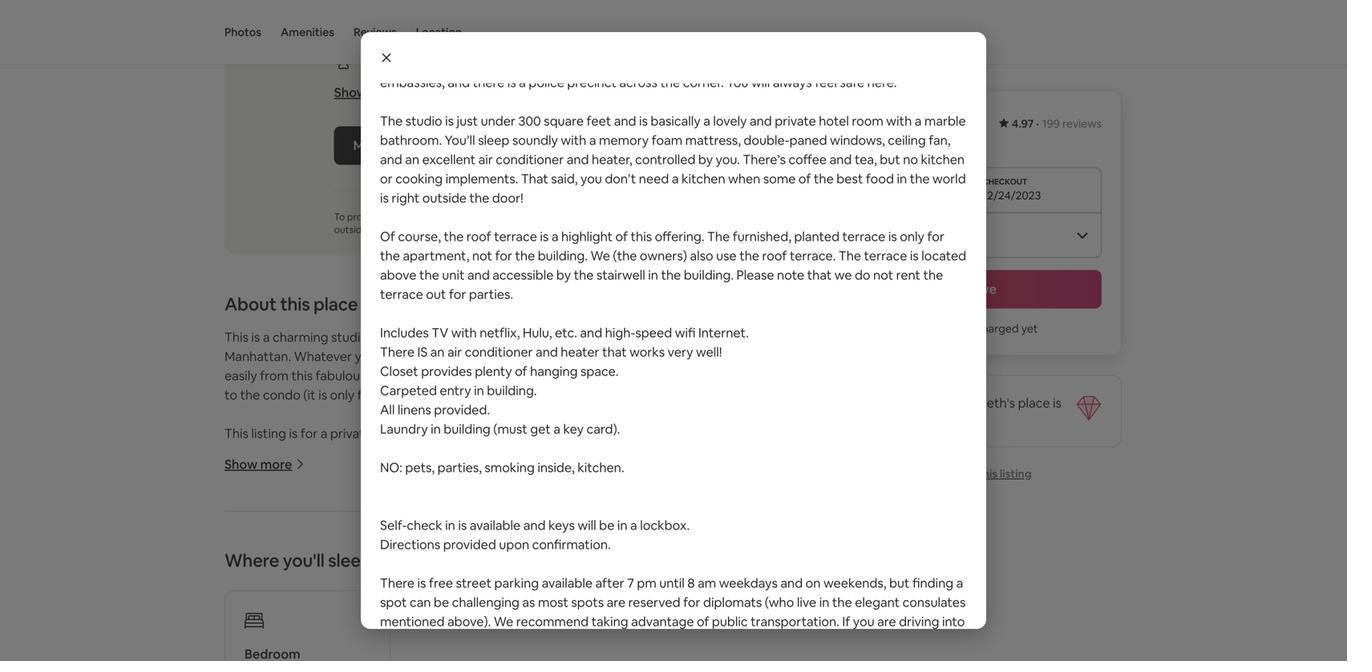 Task type: describe. For each thing, give the bounding box(es) containing it.
location. inside this is a charming studio on the 6th floor penthouse of an elevator building in the heart of manhattan. whatever you look forward to doing in the city, you'll get there quickly and easily from this fabulous, central location. the rooftop terrace in the photos is exclusive to the condo (it is only for us and for you, our guests).
[[416, 367, 466, 384]]

5th
[[690, 425, 709, 442]]

we
[[835, 267, 852, 283]]

of right well!
[[735, 329, 747, 345]]

or inside "the apartment is on a quiet street in a lively area, only a 2-minute walk from three major subway lines—the e, m, and 6—making it the perfect home base. you'll be close to major landmarks and shopping, 5-star hotels, bars, and restaurants (there's even michelin- recommend ramen next door). enjoy a short stroll through the city or hop in a cab"
[[616, 656, 628, 661]]

5-
[[374, 637, 386, 653]]

of up deal
[[571, 633, 584, 649]]

for down 8
[[684, 594, 701, 610]]

parking.
[[658, 633, 705, 649]]

driving
[[899, 613, 940, 630]]

in inside the studio is just under 300 square feet and is basically a lovely and private hotel room with a marble bathroom. you'll sleep soundly with a memory foam mattress, double-paned windows, ceiling fan, and an excellent air conditioner and heater, controlled by you. there's coffee and tea, but no kitchen or cooking implements. that said, you don't need a kitchen when some of the best food in the world is right outside the door!
[[897, 170, 907, 187]]

on inside this is a charming studio on the 6th floor penthouse of an elevator building in the heart of manhattan. whatever you look forward to doing in the city, you'll get there quickly and easily from this fabulous, central location. the rooftop terrace in the photos is exclusive to the condo (it is only for us and for you, our guests).
[[371, 329, 386, 345]]

is inside there is free street parking available after 7 pm until 8 am weekdays and on weekends, but finding a spot can be challenging as most spots are reserved for diplomats (who live in the elegant consulates mentioned above). we recommend taking advantage of public transportation. if you are driving into the city, plan on paying upwards of $30/day for parking. download the spothero app before arriving to search for and book the best deal available.
[[418, 575, 426, 591]]

city
[[591, 656, 613, 661]]

floor inside this is a fully furnished studio on the 6th floor penthouse of an elevator building in the heart of midtown manhattan. whatever you look forward to doing in the city, you'll get there quickly and easily from this fabulous, central location. the rooftop terrace in the photos is exclusive to the apartment.
[[462, 502, 490, 519]]

never
[[449, 210, 474, 223]]

the inside this is a fully furnished studio on the 6th floor penthouse of an elevator building in the heart of midtown manhattan. whatever you look forward to doing in the city, you'll get there quickly and easily from this fabulous, central location. the rooftop terrace in the photos is exclusive to the apartment.
[[573, 541, 596, 557]]

a inside this is a charming studio on the 6th floor penthouse of an elevator building in the heart of manhattan. whatever you look forward to doing in the city, you'll get there quickly and easily from this fabulous, central location. the rooftop terrace in the photos is exclusive to the condo (it is only for us and for you, our guests).
[[263, 329, 270, 345]]

the down avenues,
[[660, 74, 680, 91]]

0 vertical spatial major
[[702, 598, 736, 615]]

with inside includes tv with netflix, hulu, etc. and high-speed wifi internet. there is an air conditioner and heater that works very well! closet provides plenty of hanging space. carpeted entry in building. all linens provided. laundry in building (must get a key card).
[[451, 324, 477, 341]]

rooftop inside this is a charming studio on the 6th floor penthouse of an elevator building in the heart of manhattan. whatever you look forward to doing in the city, you'll get there quickly and easily from this fabulous, central location. the rooftop terrace in the photos is exclusive to the condo (it is only for us and for you, our guests).
[[495, 367, 540, 384]]

air inside includes tv with netflix, hulu, etc. and high-speed wifi internet. there is an air conditioner and heater that works very well! closet provides plenty of hanging space. carpeted entry in building. all linens provided. laundry in building (must get a key card).
[[448, 344, 462, 360]]

an inside includes tv with netflix, hulu, etc. and high-speed wifi internet. there is an air conditioner and heater that works very well! closet provides plenty of hanging space. carpeted entry in building. all linens provided. laundry in building (must get a key card).
[[431, 344, 445, 360]]

by inside the studio is just under 300 square feet and is basically a lovely and private hotel room with a marble bathroom. you'll sleep soundly with a memory foam mattress, double-paned windows, ceiling fan, and an excellent air conditioner and heater, controlled by you. there's coffee and tea, but no kitchen or cooking implements. that said, you don't need a kitchen when some of the best food in the world is right outside the door!
[[699, 151, 713, 168]]

the down "coffee"
[[814, 170, 834, 187]]

separate
[[446, 444, 498, 461]]

avenues,
[[634, 55, 687, 71]]

4.97 · 199 reviews
[[1012, 116, 1102, 131]]

an inside the studio is just under 300 square feet and is basically a lovely and private hotel room with a marble bathroom. you'll sleep soundly with a memory foam mattress, double-paned windows, ceiling fan, and an excellent air conditioner and heater, controlled by you. there's coffee and tea, but no kitchen or cooking implements. that said, you don't need a kitchen when some of the best food in the world is right outside the door!
[[405, 151, 420, 168]]

and right the us
[[393, 387, 416, 403]]

to left plenty
[[457, 348, 470, 365]]

and down quiet on the bottom left of the page
[[363, 618, 386, 634]]

for down plan
[[438, 652, 455, 661]]

for left you,
[[419, 387, 436, 403]]

central inside this is a charming studio on the 6th floor penthouse of an elevator building in the heart of manhattan. whatever you look forward to doing in the city, you'll get there quickly and easily from this fabulous, central location. the rooftop terrace in the photos is exclusive to the condo (it is only for us and for you, our guests).
[[372, 367, 413, 384]]

the left 5th
[[667, 425, 687, 442]]

location. inside this is a fully furnished studio on the 6th floor penthouse of an elevator building in the heart of midtown manhattan. whatever you look forward to doing in the city, you'll get there quickly and easily from this fabulous, central location. the rooftop terrace in the photos is exclusive to the apartment.
[[520, 541, 570, 557]]

parties.
[[469, 286, 514, 302]]

reserve
[[949, 281, 997, 297]]

of inside to protect your payment, never transfer money or communicate outside of the airbnb website or app.
[[370, 223, 379, 236]]

the up accessible
[[515, 247, 535, 264]]

1 vertical spatial you
[[907, 321, 926, 336]]

the down implements.
[[470, 190, 490, 206]]

for up accessible
[[495, 247, 513, 264]]

download
[[708, 633, 768, 649]]

penthouse inside this is a charming studio on the 6th floor penthouse of an elevator building in the heart of manhattan. whatever you look forward to doing in the city, you'll get there quickly and easily from this fabulous, central location. the rooftop terrace in the photos is exclusive to the condo (it is only for us and for you, our guests).
[[465, 329, 529, 345]]

12/24/2023 button
[[844, 167, 1102, 212]]

this for this listing is for a private bedroom and bathroom in our condo. we occupy the 5th floor; your totally private space has its own, separate entrance on the 6th floor.
[[225, 425, 249, 442]]

to right you'll at the bottom of page
[[337, 560, 350, 576]]

shopping,
[[314, 637, 372, 653]]

a inside of course, the roof terrace is a highlight of this offering. the furnished, planted terrace is only for the apartment, not for the building. we (the owners) also use the roof terrace. the terrace is located above the unit and accessible by the stairwell in the building. please note that we do not rent the terrace out for parties.
[[552, 228, 559, 245]]

under
[[481, 113, 516, 129]]

photos button
[[225, 0, 261, 64]]

best inside the studio is just under 300 square feet and is basically a lovely and private hotel room with a marble bathroom. you'll sleep soundly with a memory foam mattress, double-paned windows, ceiling fan, and an excellent air conditioner and heater, controlled by you. there's coffee and tea, but no kitchen or cooking implements. that said, you don't need a kitchen when some of the best food in the world is right outside the door!
[[837, 170, 863, 187]]

the down hulu,
[[522, 348, 542, 365]]

terrace inside this is a fully furnished studio on the 6th floor penthouse of an elevator building in the heart of midtown manhattan. whatever you look forward to doing in the city, you'll get there quickly and easily from this fabulous, central location. the rooftop terrace in the photos is exclusive to the apartment.
[[647, 541, 690, 557]]

the down never
[[444, 228, 464, 245]]

lines—the
[[272, 618, 331, 634]]

this up the charming
[[280, 293, 310, 316]]

terrace inside this is a charming studio on the 6th floor penthouse of an elevator building in the heart of manhattan. whatever you look forward to doing in the city, you'll get there quickly and easily from this fabulous, central location. the rooftop terrace in the photos is exclusive to the condo (it is only for us and for you, our guests).
[[543, 367, 586, 384]]

hotels,
[[412, 637, 451, 653]]

no:
[[380, 459, 403, 476]]

0 horizontal spatial kitchen
[[682, 170, 726, 187]]

0 vertical spatial not
[[472, 247, 493, 264]]

the down the owners)
[[661, 267, 681, 283]]

need
[[639, 170, 669, 187]]

the inside "the apartment is on a quiet street in a lively area, only a 2-minute walk from three major subway lines—the e, m, and 6—making it the perfect home base. you'll be close to major landmarks and shopping, 5-star hotels, bars, and restaurants (there's even michelin- recommend ramen next door). enjoy a short stroll through the city or hop in a cab"
[[225, 598, 247, 615]]

show more for the show more button
[[225, 456, 292, 472]]

0 horizontal spatial roof
[[467, 228, 491, 245]]

for left the us
[[357, 387, 375, 403]]

the up door).
[[380, 633, 400, 649]]

the down of
[[380, 247, 400, 264]]

but inside there is free street parking available after 7 pm until 8 am weekdays and on weekends, but finding a spot can be challenging as most spots are reserved for diplomats (who live in the elegant consulates mentioned above). we recommend taking advantage of public transportation. if you are driving into the city, plan on paying upwards of $30/day for parking. download the spothero app before arriving to search for and book the best deal available.
[[890, 575, 910, 591]]

internet.
[[699, 324, 749, 341]]

1 new from the left
[[408, 22, 435, 39]]

for down the unit
[[449, 286, 466, 302]]

spot
[[380, 594, 407, 610]]

you'll
[[283, 549, 325, 572]]

floor inside this is a charming studio on the 6th floor penthouse of an elevator building in the heart of manhattan. whatever you look forward to doing in the city, you'll get there quickly and easily from this fabulous, central location. the rooftop terrace in the photos is exclusive to the condo (it is only for us and for you, our guests).
[[434, 329, 462, 345]]

reserve button
[[844, 270, 1102, 308]]

recommend inside "the apartment is on a quiet street in a lively area, only a 2-minute walk from three major subway lines—the e, m, and 6—making it the perfect home base. you'll be close to major landmarks and shopping, 5-star hotels, bars, and restaurants (there's even michelin- recommend ramen next door). enjoy a short stroll through the city or hop in a cab"
[[225, 656, 297, 661]]

key
[[564, 421, 584, 437]]

directions
[[380, 536, 441, 553]]

and down 'total'
[[830, 151, 852, 168]]

the up 'please'
[[740, 247, 760, 264]]

fully inside elizabeth's place is usually fully booked.
[[886, 411, 911, 427]]

terrace down money
[[494, 228, 537, 245]]

and up stroll
[[485, 637, 508, 653]]

we inside this listing is for a private bedroom and bathroom in our condo. we occupy the 5th floor; your totally private space has its own, separate entrance on the 6th floor.
[[598, 425, 618, 442]]

for up located
[[928, 228, 945, 245]]

this inside this is a charming studio on the 6th floor penthouse of an elevator building in the heart of manhattan. whatever you look forward to doing in the city, you'll get there quickly and easily from this fabulous, central location. the rooftop terrace in the photos is exclusive to the condo (it is only for us and for you, our guests).
[[291, 367, 313, 384]]

2 new from the left
[[470, 22, 497, 39]]

always
[[773, 74, 812, 91]]

money
[[513, 210, 544, 223]]

bathroom.
[[380, 132, 442, 148]]

provides
[[421, 363, 472, 379]]

report this listing button
[[914, 466, 1032, 481]]

outside inside the studio is just under 300 square feet and is basically a lovely and private hotel room with a marble bathroom. you'll sleep soundly with a memory foam mattress, double-paned windows, ceiling fan, and an excellent air conditioner and heater, controlled by you. there's coffee and tea, but no kitchen or cooking implements. that said, you don't need a kitchen when some of the best food in the world is right outside the door!
[[423, 190, 467, 206]]

hulu,
[[523, 324, 552, 341]]

all
[[380, 402, 395, 418]]

some
[[764, 170, 796, 187]]

we inside there is free street parking available after 7 pm until 8 am weekdays and on weekends, but finding a spot can be challenging as most spots are reserved for diplomats (who live in the elegant consulates mentioned above). we recommend taking advantage of public transportation. if you are driving into the city, plan on paying upwards of $30/day for parking. download the spothero app before arriving to search for and book the best deal available.
[[494, 613, 514, 630]]

upon
[[499, 536, 530, 553]]

safe
[[840, 74, 865, 91]]

be inside self-check in is available and keys will be in a lockbox. directions provided upon confirmation.
[[599, 517, 615, 533]]

the up corner.
[[690, 55, 710, 71]]

the up 7
[[627, 521, 647, 538]]

bars,
[[454, 637, 482, 653]]

won't
[[929, 321, 958, 336]]

more for the show more button
[[260, 456, 292, 472]]

the down high- at the left of page
[[602, 367, 622, 384]]

to protect your payment, never transfer money or communicate outside of the airbnb website or app.
[[334, 210, 618, 236]]

includes
[[380, 324, 429, 341]]

whatever inside this is a fully furnished studio on the 6th floor penthouse of an elevator building in the heart of midtown manhattan. whatever you look forward to doing in the city, you'll get there quickly and easily from this fabulous, central location. the rooftop terrace in the photos is exclusive to the apartment.
[[399, 521, 458, 538]]

show for show more link
[[334, 84, 367, 101]]

0 vertical spatial are
[[607, 594, 626, 610]]

the studio is just under 300 square feet and is basically a lovely and private hotel room with a marble bathroom. you'll sleep soundly with a memory foam mattress, double-paned windows, ceiling fan, and an excellent air conditioner and heater, controlled by you. there's coffee and tea, but no kitchen or cooking implements. that said, you don't need a kitchen when some of the best food in the world is right outside the door!
[[380, 113, 966, 206]]

building inside this is a charming studio on the 6th floor penthouse of an elevator building in the heart of manhattan. whatever you look forward to doing in the city, you'll get there quickly and easily from this fabulous, central location. the rooftop terrace in the photos is exclusive to the condo (it is only for us and for you, our guests).
[[615, 329, 662, 345]]

only inside this is a charming studio on the 6th floor penthouse of an elevator building in the heart of manhattan. whatever you look forward to doing in the city, you'll get there quickly and easily from this fabulous, central location. the rooftop terrace in the photos is exclusive to the condo (it is only for us and for you, our guests).
[[330, 387, 355, 403]]

you'll inside this is a charming studio on the 6th floor penthouse of an elevator building in the heart of manhattan. whatever you look forward to doing in the city, you'll get there quickly and easily from this fabulous, central location. the rooftop terrace in the photos is exclusive to the condo (it is only for us and for you, our guests).
[[572, 348, 602, 365]]

1 horizontal spatial roof
[[763, 247, 787, 264]]

space.
[[581, 363, 619, 379]]

and up hanging
[[536, 344, 558, 360]]

do
[[855, 267, 871, 283]]

the right the it
[[466, 618, 486, 634]]

the left city
[[569, 656, 588, 661]]

to left the condo
[[225, 387, 237, 403]]

and down "internet."
[[707, 348, 729, 365]]

lively
[[450, 598, 479, 615]]

easily inside this is a charming studio on the 6th floor penthouse of an elevator building in the heart of manhattan. whatever you look forward to doing in the city, you'll get there quickly and easily from this fabulous, central location. the rooftop terrace in the photos is exclusive to the condo (it is only for us and for you, our guests).
[[225, 367, 257, 384]]

get inside this is a fully furnished studio on the 6th floor penthouse of an elevator building in the heart of midtown manhattan. whatever you look forward to doing in the city, you'll get there quickly and easily from this fabulous, central location. the rooftop terrace in the photos is exclusive to the apartment.
[[710, 521, 730, 538]]

message
[[354, 137, 407, 154]]

0 vertical spatial place
[[314, 293, 358, 316]]

and up the marble
[[927, 55, 949, 71]]

lockbox.
[[640, 517, 690, 533]]

there inside includes tv with netflix, hulu, etc. and high-speed wifi internet. there is an air conditioner and heater that works very well! closet provides plenty of hanging space. carpeted entry in building. all linens provided. laundry in building (must get a key card).
[[380, 344, 415, 360]]

transportation.
[[751, 613, 840, 630]]

to inside "the apartment is on a quiet street in a lively area, only a 2-minute walk from three major subway lines—the e, m, and 6—making it the perfect home base. you'll be close to major landmarks and shopping, 5-star hotels, bars, and restaurants (there's even michelin- recommend ramen next door). enjoy a short stroll through the city or hop in a cab"
[[692, 618, 705, 634]]

terrace up rent
[[864, 247, 908, 264]]

your inside this listing is for a private bedroom and bathroom in our condo. we occupy the 5th floor; your totally private space has its own, separate entrance on the 6th floor.
[[225, 444, 251, 461]]

transfer
[[476, 210, 511, 223]]

arriving
[[922, 633, 966, 649]]

this is a fully furnished studio on the 6th floor penthouse of an elevator building in the heart of midtown manhattan. whatever you look forward to doing in the city, you'll get there quickly and easily from this fabulous, central location. the rooftop terrace in the photos is exclusive to the apartment.
[[225, 502, 733, 576]]

the down located
[[924, 267, 944, 283]]

the right lockbox.
[[705, 502, 725, 519]]

or right money
[[546, 210, 555, 223]]

laundry
[[380, 421, 428, 437]]

condo
[[263, 387, 301, 403]]

(there's
[[580, 637, 625, 653]]

ceiling
[[888, 132, 926, 148]]

be inside "the apartment is on a quiet street in a lively area, only a 2-minute walk from three major subway lines—the e, m, and 6—making it the perfect home base. you'll be close to major landmarks and shopping, 5-star hotels, bars, and restaurants (there's even michelin- recommend ramen next door). enjoy a short stroll through the city or hop in a cab"
[[640, 618, 655, 634]]

outside inside to protect your payment, never transfer money or communicate outside of the airbnb website or app.
[[334, 223, 367, 236]]

of up where
[[259, 521, 272, 538]]

a inside self-check in is available and keys will be in a lockbox. directions provided upon confirmation.
[[631, 517, 638, 533]]

studio inside the studio is just under 300 square feet and is basically a lovely and private hotel room with a marble bathroom. you'll sleep soundly with a memory foam mattress, double-paned windows, ceiling fan, and an excellent air conditioner and heater, controlled by you. there's coffee and tea, but no kitchen or cooking implements. that said, you don't need a kitchen when some of the best food in the world is right outside the door!
[[406, 113, 443, 129]]

only inside of course, the roof terrace is a highlight of this offering. the furnished, planted terrace is only for the apartment, not for the building. we (the owners) also use the roof terrace. the terrace is located above the unit and accessible by the stairwell in the building. please note that we do not rent the terrace out for parties.
[[900, 228, 925, 245]]

until
[[660, 575, 685, 591]]

the down upwards
[[516, 652, 536, 661]]

1 vertical spatial private
[[330, 425, 372, 442]]

from inside this is a fully furnished studio on the 6th floor penthouse of an elevator building in the heart of midtown manhattan. whatever you look forward to doing in the city, you'll get there quickly and easily from this fabulous, central location. the rooftop terrace in the photos is exclusive to the apartment.
[[364, 541, 393, 557]]

ramen
[[300, 656, 338, 661]]

for up hop
[[638, 633, 655, 649]]

2 vertical spatial private
[[294, 444, 335, 461]]

feet
[[587, 113, 611, 129]]

1 vertical spatial not
[[874, 267, 894, 283]]

hop
[[631, 656, 654, 661]]

get inside this is a charming studio on the 6th floor penthouse of an elevator building in the heart of manhattan. whatever you look forward to doing in the city, you'll get there quickly and easily from this fabulous, central location. the rooftop terrace in the photos is exclusive to the condo (it is only for us and for you, our guests).
[[604, 348, 625, 365]]

the left is
[[389, 329, 409, 345]]

on up live
[[806, 575, 821, 591]]

1 vertical spatial sleep
[[328, 549, 372, 572]]

and up double-
[[750, 113, 772, 129]]

easily inside this is a fully furnished studio on the 6th floor penthouse of an elevator building in the heart of midtown manhattan. whatever you look forward to doing in the city, you'll get there quickly and easily from this fabulous, central location. the rooftop terrace in the photos is exclusive to the apartment.
[[329, 541, 361, 557]]

across
[[620, 74, 658, 91]]

fabulous, inside this is a charming studio on the 6th floor penthouse of an elevator building in the heart of manhattan. whatever you look forward to doing in the city, you'll get there quickly and easily from this fabulous, central location. the rooftop terrace in the photos is exclusive to the condo (it is only for us and for you, our guests).
[[316, 367, 369, 384]]

us
[[377, 387, 391, 403]]

double-
[[744, 132, 790, 148]]

but inside the studio is just under 300 square feet and is basically a lovely and private hotel room with a marble bathroom. you'll sleep soundly with a memory foam mattress, double-paned windows, ceiling fan, and an excellent air conditioner and heater, controlled by you. there's coffee and tea, but no kitchen or cooking implements. that said, you don't need a kitchen when some of the best food in the world is right outside the door!
[[880, 151, 901, 168]]

city, inside this is a fully furnished studio on the 6th floor penthouse of an elevator building in the heart of midtown manhattan. whatever you look forward to doing in the city, you'll get there quickly and easily from this fabulous, central location. the rooftop terrace in the photos is exclusive to the apartment.
[[650, 521, 674, 538]]

to right upon
[[562, 521, 575, 538]]

quickly inside this is a fully furnished studio on the 6th floor penthouse of an elevator building in the heart of midtown manhattan. whatever you look forward to doing in the city, you'll get there quickly and easily from this fabulous, central location. the rooftop terrace in the photos is exclusive to the apartment.
[[259, 541, 301, 557]]

entry
[[440, 382, 471, 399]]

look inside this is a charming studio on the 6th floor penthouse of an elevator building in the heart of manhattan. whatever you look forward to doing in the city, you'll get there quickly and easily from this fabulous, central location. the rooftop terrace in the photos is exclusive to the condo (it is only for us and for you, our guests).
[[379, 348, 404, 365]]

0 vertical spatial with
[[887, 113, 912, 129]]

and up memory in the left top of the page
[[614, 113, 637, 129]]

is inside "the apartment is on a quiet street in a lively area, only a 2-minute walk from three major subway lines—the e, m, and 6—making it the perfect home base. you'll be close to major landmarks and shopping, 5-star hotels, bars, and restaurants (there's even michelin- recommend ramen next door). enjoy a short stroll through the city or hop in a cab"
[[316, 598, 325, 615]]

1 vertical spatial listing
[[1000, 466, 1032, 481]]

coffee
[[789, 151, 827, 168]]

city, inside there is free street parking available after 7 pm until 8 am weekdays and on weekends, but finding a spot can be challenging as most spots are reserved for diplomats (who live in the elegant consulates mentioned above). we recommend taking advantage of public transportation. if you are driving into the city, plan on paying upwards of $30/day for parking. download the spothero app before arriving to search for and book the best deal available.
[[403, 633, 427, 649]]

2 horizontal spatial building.
[[684, 267, 734, 283]]

elegant inside located in the east 50s between 2nd & 3rd avenues, the apartment faces elegant consulates and embassies, and there is a police precinct across the corner. you will always feel safe here.
[[814, 55, 858, 71]]

of left the etc.
[[531, 329, 544, 345]]

lovely
[[713, 113, 747, 129]]

plan
[[430, 633, 455, 649]]

terrace up do
[[843, 228, 886, 245]]

butterfly.
[[443, 54, 498, 71]]

location button
[[416, 0, 462, 64]]

you,
[[439, 387, 463, 403]]

private inside the studio is just under 300 square feet and is basically a lovely and private hotel room with a marble bathroom. you'll sleep soundly with a memory foam mattress, double-paned windows, ceiling fan, and an excellent air conditioner and heater, controlled by you. there's coffee and tea, but no kitchen or cooking implements. that said, you don't need a kitchen when some of the best food in the world is right outside the door!
[[775, 113, 816, 129]]

conditioner inside includes tv with netflix, hulu, etc. and high-speed wifi internet. there is an air conditioner and heater that works very well! closet provides plenty of hanging space. carpeted entry in building. all linens provided. laundry in building (must get a key card).
[[465, 344, 533, 360]]

the right the speed
[[677, 329, 697, 345]]

conditioner inside the studio is just under 300 square feet and is basically a lovely and private hotel room with a marble bathroom. you'll sleep soundly with a memory foam mattress, double-paned windows, ceiling fan, and an excellent air conditioner and heater, controlled by you. there's coffee and tea, but no kitchen or cooking implements. that said, you don't need a kitchen when some of the best food in the world is right outside the door!
[[496, 151, 564, 168]]

the up am
[[706, 541, 726, 557]]

on inside "the apartment is on a quiet street in a lively area, only a 2-minute walk from three major subway lines—the e, m, and 6—making it the perfect home base. you'll be close to major landmarks and shopping, 5-star hotels, bars, and restaurants (there's even michelin- recommend ramen next door). enjoy a short stroll through the city or hop in a cab"
[[328, 598, 343, 615]]

and up said,
[[567, 151, 589, 168]]

1 horizontal spatial kitchen
[[921, 151, 965, 168]]

there inside this is a fully furnished studio on the 6th floor penthouse of an elevator building in the heart of midtown manhattan. whatever you look forward to doing in the city, you'll get there quickly and easily from this fabulous, central location. the rooftop terrace in the photos is exclusive to the apartment.
[[225, 541, 256, 557]]

fully inside this is a fully furnished studio on the 6th floor penthouse of an elevator building in the heart of midtown manhattan. whatever you look forward to doing in the city, you'll get there quickly and easily from this fabulous, central location. the rooftop terrace in the photos is exclusive to the apartment.
[[273, 502, 297, 519]]

the left the condo
[[240, 387, 260, 403]]

or left app.
[[467, 223, 477, 236]]

and inside of course, the roof terrace is a highlight of this offering. the furnished, planted terrace is only for the apartment, not for the building. we (the owners) also use the roof terrace. the terrace is located above the unit and accessible by the stairwell in the building. please note that we do not rent the terrace out for parties.
[[468, 267, 490, 283]]

offering.
[[655, 228, 705, 245]]

app
[[853, 633, 876, 649]]

1 vertical spatial with
[[561, 132, 587, 148]]

and up (who
[[781, 575, 803, 591]]

host
[[410, 137, 438, 154]]

payment,
[[405, 210, 447, 223]]

rooftop inside this is a fully furnished studio on the 6th floor penthouse of an elevator building in the heart of midtown manhattan. whatever you look forward to doing in the city, you'll get there quickly and easily from this fabulous, central location. the rooftop terrace in the photos is exclusive to the apartment.
[[598, 541, 644, 557]]

and left book
[[458, 652, 480, 661]]

it
[[455, 618, 463, 634]]

photos inside this is a charming studio on the 6th floor penthouse of an elevator building in the heart of manhattan. whatever you look forward to doing in the city, you'll get there quickly and easily from this fabulous, central location. the rooftop terrace in the photos is exclusive to the condo (it is only for us and for you, our guests).
[[625, 367, 666, 384]]

mentioned
[[380, 613, 445, 630]]

and down butterfly.
[[448, 74, 470, 91]]

of left "public" in the right bottom of the page
[[697, 613, 709, 630]]

feel
[[815, 74, 837, 91]]

you inside the studio is just under 300 square feet and is basically a lovely and private hotel room with a marble bathroom. you'll sleep soundly with a memory foam mattress, double-paned windows, ceiling fan, and an excellent air conditioner and heater, controlled by you. there's coffee and tea, but no kitchen or cooking implements. that said, you don't need a kitchen when some of the best food in the world is right outside the door!
[[581, 170, 602, 187]]

penthouse inside this is a fully furnished studio on the 6th floor penthouse of an elevator building in the heart of midtown manhattan. whatever you look forward to doing in the city, you'll get there quickly and easily from this fabulous, central location. the rooftop terrace in the photos is exclusive to the apartment.
[[493, 502, 556, 519]]

from inside this is a charming studio on the 6th floor penthouse of an elevator building in the heart of manhattan. whatever you look forward to doing in the city, you'll get there quickly and easily from this fabulous, central location. the rooftop terrace in the photos is exclusive to the condo (it is only for us and for you, our guests).
[[260, 367, 289, 384]]

condo.
[[555, 425, 595, 442]]

foam
[[652, 132, 683, 148]]

this for this is a charming studio on the 6th floor penthouse of an elevator building in the heart of manhattan. whatever you look forward to doing in the city, you'll get there quickly and easily from this fabulous, central location. the rooftop terrace in the photos is exclusive to the condo (it is only for us and for you, our guests).
[[225, 329, 249, 345]]

basically
[[651, 113, 701, 129]]

out
[[426, 286, 446, 302]]

the down condo.
[[575, 444, 595, 461]]

smoking
[[485, 459, 535, 476]]

advantage
[[631, 613, 694, 630]]

guests).
[[488, 387, 535, 403]]

0 vertical spatial building.
[[538, 247, 588, 264]]



Task type: vqa. For each thing, say whether or not it's contained in the screenshot.
LINES—THE
yes



Task type: locate. For each thing, give the bounding box(es) containing it.
there
[[473, 74, 505, 91], [628, 348, 660, 365], [225, 541, 256, 557]]

of up confirmation.
[[559, 502, 571, 519]]

rooftop up 7
[[598, 541, 644, 557]]

(must
[[494, 421, 528, 437]]

challenging
[[452, 594, 520, 610]]

6th inside this is a fully furnished studio on the 6th floor penthouse of an elevator building in the heart of midtown manhattan. whatever you look forward to doing in the city, you'll get there quickly and easily from this fabulous, central location. the rooftop terrace in the photos is exclusive to the apartment.
[[439, 502, 459, 519]]

building. inside includes tv with netflix, hulu, etc. and high-speed wifi internet. there is an air conditioner and heater that works very well! closet provides plenty of hanging space. carpeted entry in building. all linens provided. laundry in building (must get a key card).
[[487, 382, 537, 399]]

confirmation.
[[532, 536, 611, 553]]

there's
[[743, 151, 786, 168]]

be up confirmation.
[[599, 517, 615, 533]]

300
[[519, 113, 541, 129]]

the down "no" on the right top
[[910, 170, 930, 187]]

studio down no:
[[359, 502, 395, 519]]

1 vertical spatial major
[[707, 618, 741, 634]]

apartment up "lines—the"
[[250, 598, 313, 615]]

whatever up apartment. on the left
[[399, 521, 458, 538]]

2 vertical spatial we
[[494, 613, 514, 630]]

2 horizontal spatial get
[[710, 521, 730, 538]]

amenities
[[281, 25, 334, 39]]

get up am
[[710, 521, 730, 538]]

0 vertical spatial consulates
[[861, 55, 924, 71]]

1 vertical spatial floor
[[462, 502, 490, 519]]

of up guests).
[[515, 363, 528, 379]]

mattress,
[[686, 132, 741, 148]]

even
[[627, 637, 656, 653]]

total
[[844, 134, 869, 148]]

available inside there is free street parking available after 7 pm until 8 am weekdays and on weekends, but finding a spot can be challenging as most spots are reserved for diplomats (who live in the elegant consulates mentioned above). we recommend taking advantage of public transportation. if you are driving into the city, plan on paying upwards of $30/day for parking. download the spothero app before arriving to search for and book the best deal available.
[[542, 575, 593, 591]]

available inside self-check in is available and keys will be in a lockbox. directions provided upon confirmation.
[[470, 517, 521, 533]]

manhattan. inside this is a charming studio on the 6th floor penthouse of an elevator building in the heart of manhattan. whatever you look forward to doing in the city, you'll get there quickly and easily from this fabulous, central location. the rooftop terrace in the photos is exclusive to the condo (it is only for us and for you, our guests).
[[225, 348, 291, 365]]

2 vertical spatial this
[[225, 502, 249, 519]]

outside down to
[[334, 223, 367, 236]]

available up upon
[[470, 517, 521, 533]]

this right report
[[978, 466, 998, 481]]

air up the provides
[[448, 344, 462, 360]]

you left upon
[[460, 521, 482, 538]]

city, up until
[[650, 521, 674, 538]]

about this place
[[225, 293, 358, 316]]

space
[[338, 444, 373, 461]]

1 horizontal spatial available
[[542, 575, 593, 591]]

through
[[518, 656, 566, 661]]

recommend down landmarks
[[225, 656, 297, 661]]

0 horizontal spatial your
[[225, 444, 251, 461]]

you inside this is a charming studio on the 6th floor penthouse of an elevator building in the heart of manhattan. whatever you look forward to doing in the city, you'll get there quickly and easily from this fabulous, central location. the rooftop terrace in the photos is exclusive to the condo (it is only for us and for you, our guests).
[[355, 348, 376, 365]]

2 horizontal spatial with
[[887, 113, 912, 129]]

studio inside this is a charming studio on the 6th floor penthouse of an elevator building in the heart of manhattan. whatever you look forward to doing in the city, you'll get there quickly and easily from this fabulous, central location. the rooftop terrace in the photos is exclusive to the condo (it is only for us and for you, our guests).
[[331, 329, 368, 345]]

studio right the charming
[[331, 329, 368, 345]]

the up if
[[833, 594, 853, 610]]

1 vertical spatial outside
[[334, 223, 367, 236]]

and down "lines—the"
[[289, 637, 311, 653]]

get inside includes tv with netflix, hulu, etc. and high-speed wifi internet. there is an air conditioner and heater that works very well! closet provides plenty of hanging space. carpeted entry in building. all linens provided. laundry in building (must get a key card).
[[530, 421, 551, 437]]

0 horizontal spatial show
[[225, 456, 258, 472]]

you inside there is free street parking available after 7 pm until 8 am weekdays and on weekends, but finding a spot can be challenging as most spots are reserved for diplomats (who live in the elegant consulates mentioned above). we recommend taking advantage of public transportation. if you are driving into the city, plan on paying upwards of $30/day for parking. download the spothero app before arriving to search for and book the best deal available.
[[853, 613, 875, 630]]

1 horizontal spatial doing
[[578, 521, 612, 538]]

this up the show more button
[[225, 425, 249, 442]]

0 horizontal spatial rooftop
[[495, 367, 540, 384]]

1 vertical spatial easily
[[329, 541, 361, 557]]

hanging
[[530, 363, 578, 379]]

no: pets, parties, smoking inside, kitchen.
[[380, 459, 625, 476]]

1 vertical spatial show more
[[225, 456, 292, 472]]

1 vertical spatial kitchen
[[682, 170, 726, 187]]

1 vertical spatial get
[[530, 421, 551, 437]]

about
[[225, 293, 277, 316]]

an right is
[[431, 344, 445, 360]]

accessible
[[493, 267, 554, 283]]

1 vertical spatial recommend
[[225, 656, 297, 661]]

forward inside this is a charming studio on the 6th floor penthouse of an elevator building in the heart of manhattan. whatever you look forward to doing in the city, you'll get there quickly and easily from this fabulous, central location. the rooftop terrace in the photos is exclusive to the condo (it is only for us and for you, our guests).
[[407, 348, 454, 365]]

show for the show more button
[[225, 456, 258, 472]]

there inside there is free street parking available after 7 pm until 8 am weekdays and on weekends, but finding a spot can be challenging as most spots are reserved for diplomats (who live in the elegant consulates mentioned above). we recommend taking advantage of public transportation. if you are driving into the city, plan on paying upwards of $30/day for parking. download the spothero app before arriving to search for and book the best deal available.
[[380, 575, 415, 591]]

7
[[627, 575, 634, 591]]

bedroom
[[375, 425, 430, 442]]

forward
[[407, 348, 454, 365], [513, 521, 559, 538]]

plenty
[[475, 363, 512, 379]]

0 horizontal spatial outside
[[334, 223, 367, 236]]

elevator inside this is a charming studio on the 6th floor penthouse of an elevator building in the heart of manhattan. whatever you look forward to doing in the city, you'll get there quickly and easily from this fabulous, central location. the rooftop terrace in the photos is exclusive to the condo (it is only for us and for you, our guests).
[[564, 329, 612, 345]]

building inside includes tv with netflix, hulu, etc. and high-speed wifi internet. there is an air conditioner and heater that works very well! closet provides plenty of hanging space. carpeted entry in building. all linens provided. laundry in building (must get a key card).
[[444, 421, 491, 437]]

you'll down the etc.
[[572, 348, 602, 365]]

you'll down just
[[445, 132, 475, 148]]

you'll inside the studio is just under 300 square feet and is basically a lovely and private hotel room with a marble bathroom. you'll sleep soundly with a memory foam mattress, double-paned windows, ceiling fan, and an excellent air conditioner and heater, controlled by you. there's coffee and tea, but no kitchen or cooking implements. that said, you don't need a kitchen when some of the best food in the world is right outside the door!
[[445, 132, 475, 148]]

1 horizontal spatial outside
[[423, 190, 467, 206]]

1 vertical spatial penthouse
[[493, 502, 556, 519]]

2 horizontal spatial city,
[[650, 521, 674, 538]]

after
[[596, 575, 625, 591]]

kitchen down you.
[[682, 170, 726, 187]]

there inside this is a charming studio on the 6th floor penthouse of an elevator building in the heart of manhattan. whatever you look forward to doing in the city, you'll get there quickly and easily from this fabulous, central location. the rooftop terrace in the photos is exclusive to the condo (it is only for us and for you, our guests).
[[628, 348, 660, 365]]

this for this is a fully furnished studio on the 6th floor penthouse of an elevator building in the heart of midtown manhattan. whatever you look forward to doing in the city, you'll get there quickly and easily from this fabulous, central location. the rooftop terrace in the photos is exclusive to the apartment.
[[225, 502, 249, 519]]

the down transportation.
[[771, 633, 791, 649]]

studio up bathroom.
[[406, 113, 443, 129]]

0 vertical spatial you
[[727, 74, 749, 91]]

(it
[[304, 387, 316, 403]]

1 horizontal spatial street
[[456, 575, 492, 591]]

doing
[[472, 348, 506, 365], [578, 521, 612, 538]]

studio inside this is a fully furnished studio on the 6th floor penthouse of an elevator building in the heart of midtown manhattan. whatever you look forward to doing in the city, you'll get there quickly and easily from this fabulous, central location. the rooftop terrace in the photos is exclusive to the apartment.
[[359, 502, 395, 519]]

0 vertical spatial city,
[[545, 348, 569, 365]]

0 vertical spatial rooftop
[[495, 367, 540, 384]]

building. down highlight
[[538, 247, 588, 264]]

6th up provided
[[439, 502, 459, 519]]

door).
[[370, 656, 405, 661]]

1 vertical spatial fully
[[273, 502, 297, 519]]

don't
[[605, 170, 636, 187]]

there up spot at the bottom
[[380, 575, 415, 591]]

0 horizontal spatial recommend
[[225, 656, 297, 661]]

of left of
[[370, 223, 379, 236]]

heart
[[700, 329, 732, 345], [225, 521, 257, 538]]

corner.
[[683, 74, 724, 91]]

check
[[407, 517, 443, 533]]

the inside to protect your payment, never transfer money or communicate outside of the airbnb website or app.
[[381, 223, 396, 236]]

the inside this is a charming studio on the 6th floor penthouse of an elevator building in the heart of manhattan. whatever you look forward to doing in the city, you'll get there quickly and easily from this fabulous, central location. the rooftop terrace in the photos is exclusive to the condo (it is only for us and for you, our guests).
[[469, 367, 492, 384]]

roof down furnished,
[[763, 247, 787, 264]]

6th down card).
[[598, 444, 618, 461]]

floor
[[434, 329, 462, 345], [462, 502, 490, 519]]

be right won't on the right
[[960, 321, 974, 336]]

1 vertical spatial building.
[[684, 267, 734, 283]]

2 vertical spatial building.
[[487, 382, 537, 399]]

1 horizontal spatial easily
[[329, 541, 361, 557]]

and left "keys"
[[524, 517, 546, 533]]

not down app.
[[472, 247, 493, 264]]

most
[[538, 594, 569, 610]]

0 horizontal spatial fully
[[273, 502, 297, 519]]

entrance
[[501, 444, 554, 461]]

terrace down lockbox.
[[647, 541, 690, 557]]

0 vertical spatial before
[[872, 134, 906, 148]]

1 vertical spatial building
[[444, 421, 491, 437]]

1 vertical spatial but
[[890, 575, 910, 591]]

our inside this is a charming studio on the 6th floor penthouse of an elevator building in the heart of manhattan. whatever you look forward to doing in the city, you'll get there quickly and easily from this fabulous, central location. the rooftop terrace in the photos is exclusive to the condo (it is only for us and for you, our guests).
[[466, 387, 485, 403]]

city, inside this is a charming studio on the 6th floor penthouse of an elevator building in the heart of manhattan. whatever you look forward to doing in the city, you'll get there quickly and easily from this fabulous, central location. the rooftop terrace in the photos is exclusive to the condo (it is only for us and for you, our guests).
[[545, 348, 569, 365]]

or inside the studio is just under 300 square feet and is basically a lovely and private hotel room with a marble bathroom. you'll sleep soundly with a memory foam mattress, double-paned windows, ceiling fan, and an excellent air conditioner and heater, controlled by you. there's coffee and tea, but no kitchen or cooking implements. that said, you don't need a kitchen when some of the best food in the world is right outside the door!
[[380, 170, 393, 187]]

your up of
[[383, 210, 403, 223]]

exclusive down well!
[[681, 367, 734, 384]]

windows,
[[830, 132, 885, 148]]

0 horizontal spatial with
[[451, 324, 477, 341]]

report
[[939, 466, 976, 481]]

quickly down midtown
[[259, 541, 301, 557]]

close
[[658, 618, 689, 634]]

fabulous, inside this is a fully furnished studio on the 6th floor penthouse of an elevator building in the heart of midtown manhattan. whatever you look forward to doing in the city, you'll get there quickly and easily from this fabulous, central location. the rooftop terrace in the photos is exclusive to the apartment.
[[420, 541, 473, 557]]

show more button
[[225, 456, 305, 472]]

doing inside this is a charming studio on the 6th floor penthouse of an elevator building in the heart of manhattan. whatever you look forward to doing in the city, you'll get there quickly and easily from this fabulous, central location. the rooftop terrace in the photos is exclusive to the condo (it is only for us and for you, our guests).
[[472, 348, 506, 365]]

penthouse
[[465, 329, 529, 345], [493, 502, 556, 519]]

1 horizontal spatial apartment
[[713, 55, 776, 71]]

base.
[[573, 618, 604, 634]]

are left driving
[[878, 613, 897, 630]]

from down 'self-'
[[364, 541, 393, 557]]

sleep down under
[[478, 132, 510, 148]]

0 vertical spatial best
[[837, 170, 863, 187]]

0 horizontal spatial city,
[[403, 633, 427, 649]]

consulates inside located in the east 50s between 2nd & 3rd avenues, the apartment faces elegant consulates and embassies, and there is a police precinct across the corner. you will always feel safe here.
[[861, 55, 924, 71]]

before inside there is free street parking available after 7 pm until 8 am weekdays and on weekends, but finding a spot can be challenging as most spots are reserved for diplomats (who live in the elegant consulates mentioned above). we recommend taking advantage of public transportation. if you are driving into the city, plan on paying upwards of $30/day for parking. download the spothero app before arriving to search for and book the best deal available.
[[879, 633, 919, 649]]

best down upwards
[[539, 652, 565, 661]]

0 vertical spatial you'll
[[572, 348, 602, 365]]

there down the speed
[[628, 348, 660, 365]]

on inside this is a fully furnished studio on the 6th floor penthouse of an elevator building in the heart of midtown manhattan. whatever you look forward to doing in the city, you'll get there quickly and easily from this fabulous, central location. the rooftop terrace in the photos is exclusive to the apartment.
[[398, 502, 413, 519]]

terrace down above in the top left of the page
[[380, 286, 423, 302]]

michelin-
[[659, 637, 712, 653]]

and up heater
[[580, 324, 603, 341]]

right
[[392, 190, 420, 206]]

1 vertical spatial conditioner
[[465, 344, 533, 360]]

you'll down walk
[[607, 618, 637, 634]]

you'll inside this is a fully furnished studio on the 6th floor penthouse of an elevator building in the heart of midtown manhattan. whatever you look forward to doing in the city, you'll get there quickly and easily from this fabulous, central location. the rooftop terrace in the photos is exclusive to the apartment.
[[677, 521, 707, 538]]

embassies,
[[380, 74, 445, 91]]

parking
[[495, 575, 539, 591]]

of inside of course, the roof terrace is a highlight of this offering. the furnished, planted terrace is only for the apartment, not for the building. we (the owners) also use the roof terrace. the terrace is located above the unit and accessible by the stairwell in the building. please note that we do not rent the terrace out for parties.
[[616, 228, 628, 245]]

(the
[[613, 247, 637, 264]]

get down high- at the left of page
[[604, 348, 625, 365]]

listing right report
[[1000, 466, 1032, 481]]

outside
[[423, 190, 467, 206], [334, 223, 367, 236]]

exclusive down midtown
[[281, 560, 334, 576]]

floor;
[[712, 425, 743, 442]]

1 horizontal spatial central
[[476, 541, 517, 557]]

the right 'self-'
[[416, 502, 436, 519]]

1 horizontal spatial location.
[[520, 541, 570, 557]]

1 vertical spatial studio
[[331, 329, 368, 345]]

1 horizontal spatial from
[[364, 541, 393, 557]]

midtown
[[275, 521, 327, 538]]

the apartment is on a quiet street in a lively area, only a 2-minute walk from three major subway lines—the e, m, and 6—making it the perfect home base. you'll be close to major landmarks and shopping, 5-star hotels, bars, and restaurants (there's even michelin- recommend ramen next door). enjoy a short stroll through the city or hop in a cab
[[225, 598, 744, 661]]

1 vertical spatial only
[[330, 387, 355, 403]]

to
[[334, 210, 345, 223]]

show
[[334, 84, 367, 101], [225, 456, 258, 472]]

between
[[519, 55, 572, 71]]

is
[[418, 344, 428, 360]]

0 vertical spatial available
[[470, 517, 521, 533]]

building. down also
[[684, 267, 734, 283]]

0 horizontal spatial heart
[[225, 521, 257, 538]]

wifi
[[675, 324, 696, 341]]

the left airbnb
[[381, 223, 396, 236]]

consulates down the finding
[[903, 594, 966, 610]]

lives in new york, new york
[[363, 22, 526, 39]]

2 vertical spatial there
[[225, 541, 256, 557]]

1 horizontal spatial there
[[473, 74, 505, 91]]

0 vertical spatial recommend
[[516, 613, 589, 630]]

that down terrace.
[[808, 267, 832, 283]]

food
[[866, 170, 894, 187]]

message host
[[354, 137, 438, 154]]

on up short
[[458, 633, 473, 649]]

exclusive inside this is a fully furnished studio on the 6th floor penthouse of an elevator building in the heart of midtown manhattan. whatever you look forward to doing in the city, you'll get there quickly and easily from this fabulous, central location. the rooftop terrace in the photos is exclusive to the apartment.
[[281, 560, 334, 576]]

0 vertical spatial sleep
[[478, 132, 510, 148]]

upwards
[[518, 633, 568, 649]]

place inside elizabeth's place is usually fully booked.
[[1018, 395, 1051, 411]]

linens
[[398, 402, 431, 418]]

not
[[472, 247, 493, 264], [874, 267, 894, 283]]

1 horizontal spatial show more
[[334, 84, 402, 101]]

you
[[581, 170, 602, 187], [355, 348, 376, 365], [460, 521, 482, 538], [853, 613, 875, 630]]

2 this from the top
[[225, 425, 249, 442]]

0 horizontal spatial forward
[[407, 348, 454, 365]]

1 vertical spatial this
[[225, 425, 249, 442]]

is inside elizabeth's place is usually fully booked.
[[1053, 395, 1062, 411]]

0 horizontal spatial you'll
[[445, 132, 475, 148]]

enjoy
[[408, 656, 440, 661]]

this
[[631, 228, 652, 245], [280, 293, 310, 316], [291, 367, 313, 384], [978, 466, 998, 481], [395, 541, 417, 557]]

best inside there is free street parking available after 7 pm until 8 am weekdays and on weekends, but finding a spot can be challenging as most spots are reserved for diplomats (who live in the elegant consulates mentioned above). we recommend taking advantage of public transportation. if you are driving into the city, plan on paying upwards of $30/day for parking. download the spothero app before arriving to search for and book the best deal available.
[[539, 652, 565, 661]]

0 vertical spatial central
[[372, 367, 413, 384]]

a inside located in the east 50s between 2nd & 3rd avenues, the apartment faces elegant consulates and embassies, and there is a police precinct across the corner. you will always feel safe here.
[[519, 74, 526, 91]]

as
[[523, 594, 535, 610]]

you right corner.
[[727, 74, 749, 91]]

and up the "parties."
[[468, 267, 490, 283]]

1 vertical spatial central
[[476, 541, 517, 557]]

reviews
[[1063, 116, 1102, 131]]

1 horizontal spatial only
[[514, 598, 538, 615]]

whatever inside this is a charming studio on the 6th floor penthouse of an elevator building in the heart of manhattan. whatever you look forward to doing in the city, you'll get there quickly and easily from this fabulous, central location. the rooftop terrace in the photos is exclusive to the condo (it is only for us and for you, our guests).
[[294, 348, 352, 365]]

card).
[[587, 421, 620, 437]]

heart inside this is a fully furnished studio on the 6th floor penthouse of an elevator building in the heart of midtown manhattan. whatever you look forward to doing in the city, you'll get there quickly and easily from this fabulous, central location. the rooftop terrace in the photos is exclusive to the apartment.
[[225, 521, 257, 538]]

you inside located in the east 50s between 2nd & 3rd avenues, the apartment faces elegant consulates and embassies, and there is a police precinct across the corner. you will always feel safe here.
[[727, 74, 749, 91]]

a inside includes tv with netflix, hulu, etc. and high-speed wifi internet. there is an air conditioner and heater that works very well! closet provides plenty of hanging space. carpeted entry in building. all linens provided. laundry in building (must get a key card).
[[554, 421, 561, 437]]

air up implements.
[[479, 151, 493, 168]]

doing inside this is a fully furnished studio on the 6th floor penthouse of an elevator building in the heart of midtown manhattan. whatever you look forward to doing in the city, you'll get there quickly and easily from this fabulous, central location. the rooftop terrace in the photos is exclusive to the apartment.
[[578, 521, 612, 538]]

in inside there is free street parking available after 7 pm until 8 am weekdays and on weekends, but finding a spot can be challenging as most spots are reserved for diplomats (who live in the elegant consulates mentioned above). we recommend taking advantage of public transportation. if you are driving into the city, plan on paying upwards of $30/day for parking. download the spothero app before arriving to search for and book the best deal available.
[[820, 594, 830, 610]]

0 horizontal spatial sleep
[[328, 549, 372, 572]]

1 horizontal spatial photos
[[625, 367, 666, 384]]

1 there from the top
[[380, 344, 415, 360]]

that
[[808, 267, 832, 283], [602, 344, 627, 360]]

doing right "keys"
[[578, 521, 612, 538]]

photos inside this is a fully furnished studio on the 6th floor penthouse of an elevator building in the heart of midtown manhattan. whatever you look forward to doing in the city, you'll get there quickly and easily from this fabulous, central location. the rooftop terrace in the photos is exclusive to the apartment.
[[225, 560, 266, 576]]

will inside self-check in is available and keys will be in a lockbox. directions provided upon confirmation.
[[578, 517, 597, 533]]

located
[[922, 247, 967, 264]]

0 vertical spatial we
[[591, 247, 610, 264]]

1 vertical spatial manhattan.
[[330, 521, 397, 538]]

and down bathroom.
[[380, 151, 403, 168]]

of inside the studio is just under 300 square feet and is basically a lovely and private hotel room with a marble bathroom. you'll sleep soundly with a memory foam mattress, double-paned windows, ceiling fan, and an excellent air conditioner and heater, controlled by you. there's coffee and tea, but no kitchen or cooking implements. that said, you don't need a kitchen when some of the best food in the world is right outside the door!
[[799, 170, 811, 187]]

and inside self-check in is available and keys will be in a lockbox. directions provided upon confirmation.
[[524, 517, 546, 533]]

in inside of course, the roof terrace is a highlight of this offering. the furnished, planted terrace is only for the apartment, not for the building. we (the owners) also use the roof terrace. the terrace is located above the unit and accessible by the stairwell in the building. please note that we do not rent the terrace out for parties.
[[648, 267, 659, 283]]

to inside there is free street parking available after 7 pm until 8 am weekdays and on weekends, but finding a spot can be challenging as most spots are reserved for diplomats (who live in the elegant consulates mentioned above). we recommend taking advantage of public transportation. if you are driving into the city, plan on paying upwards of $30/day for parking. download the spothero app before arriving to search for and book the best deal available.
[[380, 652, 393, 661]]

building inside this is a fully furnished studio on the 6th floor penthouse of an elevator building in the heart of midtown manhattan. whatever you look forward to doing in the city, you'll get there quickly and easily from this fabulous, central location. the rooftop terrace in the photos is exclusive to the apartment.
[[642, 502, 689, 519]]

1 vertical spatial more
[[260, 456, 292, 472]]

0 horizontal spatial you
[[727, 74, 749, 91]]

more for show more link
[[370, 84, 402, 101]]

or right city
[[616, 656, 628, 661]]

street inside "the apartment is on a quiet street in a lively area, only a 2-minute walk from three major subway lines—the e, m, and 6—making it the perfect home base. you'll be close to major landmarks and shopping, 5-star hotels, bars, and restaurants (there's even michelin- recommend ramen next door). enjoy a short stroll through the city or hop in a cab"
[[389, 598, 425, 615]]

1 this from the top
[[225, 329, 249, 345]]

2 there from the top
[[380, 575, 415, 591]]

and inside this listing is for a private bedroom and bathroom in our condo. we occupy the 5th floor; your totally private space has its own, separate entrance on the 6th floor.
[[432, 425, 455, 442]]

is inside this listing is for a private bedroom and bathroom in our condo. we occupy the 5th floor; your totally private space has its own, separate entrance on the 6th floor.
[[289, 425, 298, 442]]

for inside this listing is for a private bedroom and bathroom in our condo. we occupy the 5th floor; your totally private space has its own, separate entrance on the 6th floor.
[[301, 425, 318, 442]]

will up confirmation.
[[578, 517, 597, 533]]

with up ceiling
[[887, 113, 912, 129]]

app.
[[479, 223, 498, 236]]

1 vertical spatial apartment
[[250, 598, 313, 615]]

message host link
[[334, 126, 458, 165]]

1 vertical spatial fabulous,
[[420, 541, 473, 557]]

0 vertical spatial quickly
[[662, 348, 704, 365]]

this inside of course, the roof terrace is a highlight of this offering. the furnished, planted terrace is only for the apartment, not for the building. we (the owners) also use the roof terrace. the terrace is located above the unit and accessible by the stairwell in the building. please note that we do not rent the terrace out for parties.
[[631, 228, 652, 245]]

hotel
[[819, 113, 849, 129]]

2 vertical spatial from
[[636, 598, 665, 615]]

a inside this is a fully furnished studio on the 6th floor penthouse of an elevator building in the heart of midtown manhattan. whatever you look forward to doing in the city, you'll get there quickly and easily from this fabulous, central location. the rooftop terrace in the photos is exclusive to the apartment.
[[263, 502, 270, 519]]

2 horizontal spatial from
[[636, 598, 665, 615]]

12/24/2023
[[983, 188, 1042, 203]]

1 vertical spatial are
[[878, 613, 897, 630]]

(who
[[765, 594, 794, 610]]

york,
[[438, 22, 467, 39]]

our inside this listing is for a private bedroom and bathroom in our condo. we occupy the 5th floor; your totally private space has its own, separate entrance on the 6th floor.
[[532, 425, 552, 442]]

0 horizontal spatial new
[[408, 22, 435, 39]]

that inside includes tv with netflix, hulu, etc. and high-speed wifi internet. there is an air conditioner and heater that works very well! closet provides plenty of hanging space. carpeted entry in building. all linens provided. laundry in building (must get a key card).
[[602, 344, 627, 360]]

look
[[379, 348, 404, 365], [485, 521, 510, 538]]

of inside includes tv with netflix, hulu, etc. and high-speed wifi internet. there is an air conditioner and heater that works very well! closet provides plenty of hanging space. carpeted entry in building. all linens provided. laundry in building (must get a key card).
[[515, 363, 528, 379]]

a inside there is free street parking available after 7 pm until 8 am weekdays and on weekends, but finding a spot can be challenging as most spots are reserved for diplomats (who live in the elegant consulates mentioned above). we recommend taking advantage of public transportation. if you are driving into the city, plan on paying upwards of $30/day for parking. download the spothero app before arriving to search for and book the best deal available.
[[957, 575, 964, 591]]

0 horizontal spatial whatever
[[294, 348, 352, 365]]

inside,
[[538, 459, 575, 476]]

this inside this is a fully furnished studio on the 6th floor penthouse of an elevator building in the heart of midtown manhattan. whatever you look forward to doing in the city, you'll get there quickly and easily from this fabulous, central location. the rooftop terrace in the photos is exclusive to the apartment.
[[395, 541, 417, 557]]

there down east
[[473, 74, 505, 91]]

0 vertical spatial get
[[604, 348, 625, 365]]

1 vertical spatial you'll
[[607, 618, 637, 634]]

the down apartment,
[[419, 267, 439, 283]]

1 vertical spatial from
[[364, 541, 393, 557]]

0 vertical spatial only
[[900, 228, 925, 245]]

the left stairwell
[[574, 267, 594, 283]]

0 horizontal spatial doing
[[472, 348, 506, 365]]

kitchen.
[[578, 459, 625, 476]]

0 vertical spatial exclusive
[[681, 367, 734, 384]]

0 horizontal spatial fabulous,
[[316, 367, 369, 384]]

reviews
[[354, 25, 397, 39]]

unit
[[442, 267, 465, 283]]

diplomats
[[704, 594, 762, 610]]

air inside the studio is just under 300 square feet and is basically a lovely and private hotel room with a marble bathroom. you'll sleep soundly with a memory foam mattress, double-paned windows, ceiling fan, and an excellent air conditioner and heater, controlled by you. there's coffee and tea, but no kitchen or cooking implements. that said, you don't need a kitchen when some of the best food in the world is right outside the door!
[[479, 151, 493, 168]]

the up quiet on the bottom left of the page
[[352, 560, 372, 576]]

6th inside this is a charming studio on the 6th floor penthouse of an elevator building in the heart of manhattan. whatever you look forward to doing in the city, you'll get there quickly and easily from this fabulous, central location. the rooftop terrace in the photos is exclusive to the condo (it is only for us and for you, our guests).
[[412, 329, 432, 345]]

this inside this listing is for a private bedroom and bathroom in our condo. we occupy the 5th floor; your totally private space has its own, separate entrance on the 6th floor.
[[225, 425, 249, 442]]

easily down about
[[225, 367, 257, 384]]

city, up search
[[403, 633, 427, 649]]

in inside this listing is for a private bedroom and bathroom in our condo. we occupy the 5th floor; your totally private space has its own, separate entrance on the 6th floor.
[[519, 425, 529, 442]]

0 horizontal spatial only
[[330, 387, 355, 403]]

1 horizontal spatial are
[[878, 613, 897, 630]]

and inside this is a fully furnished studio on the 6th floor penthouse of an elevator building in the heart of midtown manhattan. whatever you look forward to doing in the city, you'll get there quickly and easily from this fabulous, central location. the rooftop terrace in the photos is exclusive to the apartment.
[[303, 541, 326, 557]]

the inside the studio is just under 300 square feet and is basically a lovely and private hotel room with a marble bathroom. you'll sleep soundly with a memory foam mattress, double-paned windows, ceiling fan, and an excellent air conditioner and heater, controlled by you. there's coffee and tea, but no kitchen or cooking implements. that said, you don't need a kitchen when some of the best food in the world is right outside the door!
[[380, 113, 403, 129]]

am
[[698, 575, 717, 591]]

central inside this is a fully furnished studio on the 6th floor penthouse of an elevator building in the heart of midtown manhattan. whatever you look forward to doing in the city, you'll get there quickly and easily from this fabulous, central location. the rooftop terrace in the photos is exclusive to the apartment.
[[476, 541, 517, 557]]

6th left tv
[[412, 329, 432, 345]]

available up most on the bottom left of page
[[542, 575, 593, 591]]

sleep
[[478, 132, 510, 148], [328, 549, 372, 572]]

the left east
[[445, 55, 464, 71]]

search
[[396, 652, 435, 661]]

where
[[225, 549, 279, 572]]

be
[[960, 321, 974, 336], [599, 517, 615, 533], [434, 594, 449, 610], [640, 618, 655, 634]]

0 horizontal spatial look
[[379, 348, 404, 365]]

this is a charming studio on the 6th floor penthouse of an elevator building in the heart of manhattan. whatever you look forward to doing in the city, you'll get there quickly and easily from this fabulous, central location. the rooftop terrace in the photos is exclusive to the condo (it is only for us and for you, our guests).
[[225, 329, 750, 403]]

report this listing
[[939, 466, 1032, 481]]

central up parking
[[476, 541, 517, 557]]

in inside located in the east 50s between 2nd & 3rd avenues, the apartment faces elegant consulates and embassies, and there is a police precinct across the corner. you will always feel safe here.
[[432, 55, 442, 71]]

elegant inside there is free street parking available after 7 pm until 8 am weekdays and on weekends, but finding a spot can be challenging as most spots are reserved for diplomats (who live in the elegant consulates mentioned above). we recommend taking advantage of public transportation. if you are driving into the city, plan on paying upwards of $30/day for parking. download the spothero app before arriving to search for and book the best deal available.
[[855, 594, 900, 610]]

you'll
[[445, 132, 475, 148], [607, 618, 637, 634]]

0 vertical spatial fully
[[886, 411, 911, 427]]

city,
[[545, 348, 569, 365], [650, 521, 674, 538], [403, 633, 427, 649]]

quickly inside this is a charming studio on the 6th floor penthouse of an elevator building in the heart of manhattan. whatever you look forward to doing in the city, you'll get there quickly and easily from this fabulous, central location. the rooftop terrace in the photos is exclusive to the condo (it is only for us and for you, our guests).
[[662, 348, 704, 365]]

building left very
[[615, 329, 662, 345]]

1 vertical spatial air
[[448, 344, 462, 360]]

tea,
[[855, 151, 877, 168]]

1 horizontal spatial that
[[808, 267, 832, 283]]

3 this from the top
[[225, 502, 249, 519]]

pets: finley, a butterfly.
[[363, 54, 498, 71]]

1 horizontal spatial you'll
[[607, 618, 637, 634]]

0 vertical spatial private
[[775, 113, 816, 129]]

1 vertical spatial doing
[[578, 521, 612, 538]]

by down mattress, in the right of the page
[[699, 151, 713, 168]]

an up confirmation.
[[574, 502, 588, 519]]

pets:
[[363, 54, 392, 71]]

a inside this listing is for a private bedroom and bathroom in our condo. we occupy the 5th floor; your totally private space has its own, separate entrance on the 6th floor.
[[321, 425, 328, 442]]

is inside located in the east 50s between 2nd & 3rd avenues, the apartment faces elegant consulates and embassies, and there is a police precinct across the corner. you will always feel safe here.
[[508, 74, 516, 91]]

city, down the etc.
[[545, 348, 569, 365]]

kitchen down fan, in the top right of the page
[[921, 151, 965, 168]]

before inside the $1,816 total before taxes
[[872, 134, 906, 148]]

0 horizontal spatial that
[[602, 344, 627, 360]]

building down floor.
[[642, 502, 689, 519]]

0 vertical spatial fabulous,
[[316, 367, 369, 384]]

you'll inside "the apartment is on a quiet street in a lively area, only a 2-minute walk from three major subway lines—the e, m, and 6—making it the perfect home base. you'll be close to major landmarks and shopping, 5-star hotels, bars, and restaurants (there's even michelin- recommend ramen next door). enjoy a short stroll through the city or hop in a cab"
[[607, 618, 637, 634]]

your left totally
[[225, 444, 251, 461]]

recommend down most on the bottom left of page
[[516, 613, 589, 630]]

show more for show more link
[[334, 84, 402, 101]]

star
[[386, 637, 409, 653]]

also
[[690, 247, 714, 264]]

three
[[668, 598, 700, 615]]

and up own,
[[432, 425, 455, 442]]

1 horizontal spatial best
[[837, 170, 863, 187]]

apartment inside "the apartment is on a quiet street in a lively area, only a 2-minute walk from three major subway lines—the e, m, and 6—making it the perfect home base. you'll be close to major landmarks and shopping, 5-star hotels, bars, and restaurants (there's even michelin- recommend ramen next door). enjoy a short stroll through the city or hop in a cab"
[[250, 598, 313, 615]]

1 horizontal spatial by
[[699, 151, 713, 168]]

only up located
[[900, 228, 925, 245]]

0 vertical spatial more
[[370, 84, 402, 101]]

about this space dialog
[[361, 32, 987, 661]]

an inside this is a charming studio on the 6th floor penthouse of an elevator building in the heart of manhattan. whatever you look forward to doing in the city, you'll get there quickly and easily from this fabulous, central location. the rooftop terrace in the photos is exclusive to the condo (it is only for us and for you, our guests).
[[547, 329, 561, 345]]



